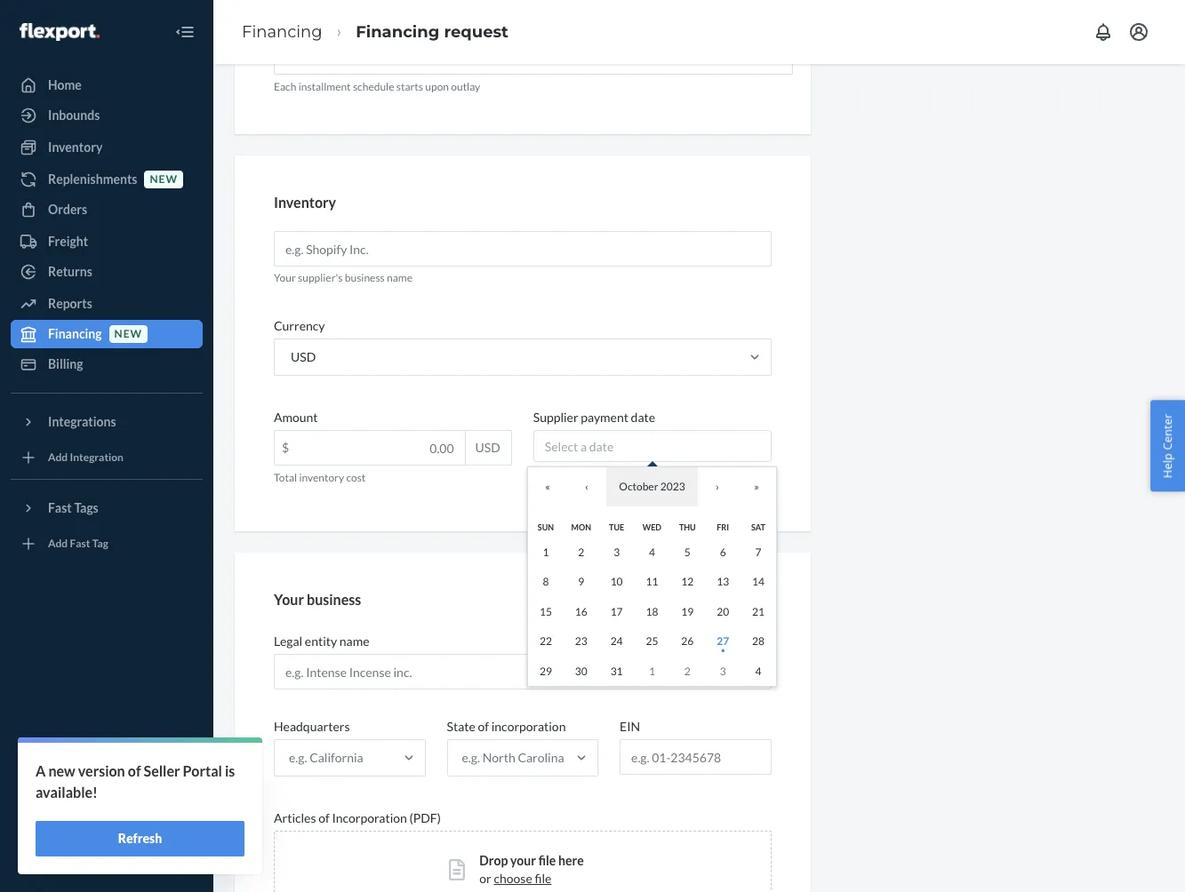 Task type: describe. For each thing, give the bounding box(es) containing it.
0.00 text field
[[275, 432, 465, 465]]

headquarters
[[274, 719, 350, 735]]

21 button
[[741, 597, 776, 627]]

california
[[310, 751, 363, 766]]

fast tags
[[48, 501, 98, 516]]

schedule
[[353, 80, 394, 94]]

‹
[[585, 480, 589, 494]]

amount
[[274, 410, 318, 425]]

27 button
[[705, 627, 741, 657]]

october 25, 2023 element
[[646, 635, 658, 648]]

total
[[274, 472, 297, 485]]

portal
[[183, 763, 222, 780]]

financing for financing link
[[242, 22, 322, 41]]

supplier
[[533, 410, 579, 425]]

close navigation image
[[174, 21, 196, 43]]

to
[[73, 789, 85, 804]]

legal entity name
[[274, 634, 370, 649]]

october 8, 2023 element
[[543, 575, 549, 589]]

monday element
[[571, 522, 591, 532]]

breadcrumbs navigation
[[228, 6, 523, 58]]

20 button
[[705, 597, 741, 627]]

october 28, 2023 element
[[752, 635, 765, 648]]

0 vertical spatial 2 button
[[564, 538, 599, 567]]

talk to support button
[[11, 783, 203, 811]]

october 12, 2023 element
[[681, 575, 694, 589]]

2023
[[661, 480, 685, 494]]

october
[[619, 480, 658, 494]]

october 18, 2023 element
[[646, 605, 658, 618]]

e.g. california
[[289, 751, 363, 766]]

settings link
[[11, 752, 203, 781]]

payment
[[581, 410, 629, 425]]

sunday element
[[538, 522, 554, 532]]

your supplier's business name
[[274, 271, 413, 285]]

date for supplier payment date
[[631, 410, 655, 425]]

19 button
[[670, 597, 705, 627]]

october 29, 2023 element
[[540, 665, 552, 678]]

a
[[36, 763, 46, 780]]

0 horizontal spatial inventory
[[48, 140, 103, 155]]

e.g. for e.g. north carolina
[[462, 751, 480, 766]]

returns link
[[11, 258, 203, 286]]

open account menu image
[[1128, 21, 1150, 43]]

home
[[48, 77, 82, 92]]

november 4, 2023 element
[[755, 665, 762, 678]]

sat
[[751, 522, 766, 532]]

1 vertical spatial 4 button
[[741, 657, 776, 687]]

october 17, 2023 element
[[611, 605, 623, 618]]

0 horizontal spatial 4 button
[[635, 538, 670, 567]]

financing request link
[[356, 22, 509, 41]]

incorporation
[[492, 719, 566, 735]]

integration
[[70, 451, 124, 465]]

orders link
[[11, 196, 203, 224]]

inventory link
[[11, 133, 203, 162]]

thursday element
[[679, 522, 696, 532]]

october 20, 2023 element
[[717, 605, 729, 618]]

5
[[685, 546, 691, 559]]

freight
[[48, 234, 88, 249]]

drop
[[480, 854, 508, 869]]

november 3, 2023 element
[[720, 665, 726, 678]]

thu
[[679, 522, 696, 532]]

refresh
[[118, 831, 162, 847]]

›
[[716, 480, 719, 494]]

help inside button
[[1160, 454, 1176, 479]]

billing
[[48, 357, 83, 372]]

october 5, 2023 element
[[685, 546, 691, 559]]

feedback
[[76, 849, 129, 864]]

october 30, 2023 element
[[575, 665, 588, 678]]

carolina
[[518, 751, 564, 766]]

october 3, 2023 element
[[614, 546, 620, 559]]

flexport logo image
[[20, 23, 99, 41]]

october 1, 2023 element
[[543, 546, 549, 559]]

0 vertical spatial business
[[345, 271, 385, 285]]

orders
[[48, 202, 87, 217]]

10
[[611, 575, 623, 589]]

15 button
[[528, 597, 564, 627]]

of for articles
[[319, 811, 330, 826]]

28 button
[[741, 627, 776, 657]]

1 vertical spatial help center
[[48, 819, 116, 834]]

1 vertical spatial inventory
[[274, 194, 336, 210]]

1 vertical spatial usd
[[475, 440, 500, 456]]

0 vertical spatial 1 button
[[528, 538, 564, 567]]

tooltip containing «
[[527, 467, 777, 687]]

11
[[646, 575, 658, 589]]

file alt image
[[449, 860, 465, 881]]

october 21, 2023 element
[[752, 605, 765, 618]]

october 13, 2023 element
[[717, 575, 729, 589]]

6 button
[[705, 538, 741, 567]]

october 26, 2023 element
[[681, 635, 694, 648]]

mon
[[571, 522, 591, 532]]

october 2, 2023 element
[[578, 546, 584, 559]]

wednesday element
[[643, 522, 662, 532]]

1 vertical spatial business
[[307, 592, 361, 609]]

october 9, 2023 element
[[578, 575, 584, 589]]

1 horizontal spatial name
[[387, 271, 413, 285]]

a new version of seller portal is available!
[[36, 763, 235, 801]]

29 button
[[528, 657, 564, 687]]

supplier payment date
[[533, 410, 655, 425]]

date for select a date
[[589, 440, 614, 455]]

or
[[480, 872, 492, 887]]

22
[[540, 635, 552, 648]]

november 2, 2023 element
[[685, 665, 691, 678]]

articles of incorporation (pdf)
[[274, 811, 441, 826]]

state
[[447, 719, 476, 735]]

home link
[[11, 71, 203, 100]]

9 button
[[564, 567, 599, 597]]

2 for november 2, 2023 element on the right
[[685, 665, 691, 678]]

add fast tag link
[[11, 530, 203, 558]]

financing request
[[356, 22, 509, 41]]

october 4, 2023 element
[[649, 546, 655, 559]]

inbounds link
[[11, 101, 203, 130]]

18 button
[[635, 597, 670, 627]]

14
[[752, 575, 765, 589]]

3 for november 3, 2023 element
[[720, 665, 726, 678]]

10 button
[[599, 567, 635, 597]]

«
[[545, 480, 550, 494]]

add integration link
[[11, 444, 203, 472]]

of inside a new version of seller portal is available!
[[128, 763, 141, 780]]

fast inside 'add fast tag' link
[[70, 537, 90, 551]]

e.g. Shopify Inc. field
[[274, 231, 772, 267]]

returns
[[48, 264, 92, 279]]

18
[[646, 605, 658, 618]]

each installment schedule starts upon outlay
[[274, 80, 480, 94]]

1 for october 1, 2023 'element'
[[543, 546, 549, 559]]

legal
[[274, 634, 302, 649]]

installment
[[298, 80, 351, 94]]

› button
[[698, 468, 737, 507]]

$
[[282, 440, 289, 456]]

7 button
[[741, 538, 776, 567]]

17
[[611, 605, 623, 618]]

1 for november 1, 2023 "element"
[[649, 665, 655, 678]]

select
[[545, 440, 578, 455]]

cost
[[346, 472, 366, 485]]

31 button
[[599, 657, 635, 687]]



Task type: vqa. For each thing, say whether or not it's contained in the screenshot.
19 button
yes



Task type: locate. For each thing, give the bounding box(es) containing it.
16 button
[[564, 597, 599, 627]]

11 button
[[635, 567, 670, 597]]

0 horizontal spatial center
[[77, 819, 116, 834]]

date right a
[[589, 440, 614, 455]]

2 horizontal spatial of
[[478, 719, 489, 735]]

3 button down tue
[[599, 538, 635, 567]]

october 2023
[[619, 480, 685, 494]]

20
[[717, 605, 729, 618]]

3 button down october 27, 2023 element
[[705, 657, 741, 687]]

1 vertical spatial 3
[[720, 665, 726, 678]]

financing up each
[[242, 22, 322, 41]]

2 e.g. from the left
[[462, 751, 480, 766]]

inventory
[[299, 472, 344, 485]]

new up orders link
[[150, 173, 178, 186]]

each
[[274, 80, 296, 94]]

usd down currency
[[291, 350, 316, 365]]

3 for october 3, 2023 element at right
[[614, 546, 620, 559]]

4 button down 28
[[741, 657, 776, 687]]

financing down reports
[[48, 326, 102, 341]]

usd left select
[[475, 440, 500, 456]]

1 horizontal spatial 3
[[720, 665, 726, 678]]

entity
[[305, 634, 337, 649]]

1 horizontal spatial 1
[[649, 665, 655, 678]]

5 button
[[670, 538, 705, 567]]

3 down tue
[[614, 546, 620, 559]]

1 vertical spatial new
[[114, 328, 142, 341]]

0 horizontal spatial financing
[[48, 326, 102, 341]]

financing
[[242, 22, 322, 41], [356, 22, 440, 41], [48, 326, 102, 341]]

add down fast tags
[[48, 537, 68, 551]]

refresh button
[[36, 822, 245, 857]]

tags
[[74, 501, 98, 516]]

1 horizontal spatial financing
[[242, 22, 322, 41]]

0 vertical spatial name
[[387, 271, 413, 285]]

25 button
[[635, 627, 670, 657]]

24
[[611, 635, 623, 648]]

integrations button
[[11, 408, 203, 437]]

business right the 'supplier's'
[[345, 271, 385, 285]]

4 for november 4, 2023 element
[[755, 665, 762, 678]]

1 vertical spatial fast
[[70, 537, 90, 551]]

1 vertical spatial 4
[[755, 665, 762, 678]]

0 vertical spatial 1
[[543, 546, 549, 559]]

1 horizontal spatial new
[[114, 328, 142, 341]]

help center inside button
[[1160, 414, 1176, 479]]

november 1, 2023 element
[[649, 665, 655, 678]]

2 button down october 26, 2023 element
[[670, 657, 705, 687]]

give feedback button
[[11, 843, 203, 871]]

1 e.g. from the left
[[289, 751, 307, 766]]

2 down monday element
[[578, 546, 584, 559]]

1 horizontal spatial of
[[319, 811, 330, 826]]

your up legal
[[274, 592, 304, 609]]

0 horizontal spatial help
[[48, 819, 75, 834]]

inbounds
[[48, 108, 100, 123]]

23
[[575, 635, 588, 648]]

0 vertical spatial help
[[1160, 454, 1176, 479]]

1 vertical spatial name
[[340, 634, 370, 649]]

3 button
[[599, 538, 635, 567], [705, 657, 741, 687]]

13 button
[[705, 567, 741, 597]]

1 vertical spatial center
[[77, 819, 116, 834]]

1 horizontal spatial e.g.
[[462, 751, 480, 766]]

0 vertical spatial date
[[631, 410, 655, 425]]

1 button down october 25, 2023 element
[[635, 657, 670, 687]]

2 button
[[564, 538, 599, 567], [670, 657, 705, 687]]

your business
[[274, 592, 361, 609]]

file left here at bottom left
[[539, 854, 556, 869]]

0 horizontal spatial 1 button
[[528, 538, 564, 567]]

financing up starts
[[356, 22, 440, 41]]

inventory down inbounds
[[48, 140, 103, 155]]

2 horizontal spatial financing
[[356, 22, 440, 41]]

state of incorporation
[[447, 719, 566, 735]]

1 horizontal spatial 2 button
[[670, 657, 705, 687]]

name right the 'supplier's'
[[387, 271, 413, 285]]

1 horizontal spatial help
[[1160, 454, 1176, 479]]

1 horizontal spatial 2
[[685, 665, 691, 678]]

0 vertical spatial 4 button
[[635, 538, 670, 567]]

0 vertical spatial 4
[[649, 546, 655, 559]]

financing for financing request
[[356, 22, 440, 41]]

center
[[1160, 414, 1176, 451], [77, 819, 116, 834]]

help
[[1160, 454, 1176, 479], [48, 819, 75, 834]]

file
[[539, 854, 556, 869], [535, 872, 552, 887]]

fri
[[717, 522, 729, 532]]

currency
[[274, 319, 325, 334]]

2 your from the top
[[274, 592, 304, 609]]

outlay
[[451, 80, 480, 94]]

october 7, 2023 element
[[755, 546, 762, 559]]

‹ button
[[567, 468, 606, 507]]

center inside help center link
[[77, 819, 116, 834]]

business up legal entity name
[[307, 592, 361, 609]]

name
[[387, 271, 413, 285], [340, 634, 370, 649]]

0 horizontal spatial new
[[48, 763, 75, 780]]

inventory up the 'supplier's'
[[274, 194, 336, 210]]

usd
[[291, 350, 316, 365], [475, 440, 500, 456]]

0 vertical spatial your
[[274, 271, 296, 285]]

new for replenishments
[[150, 173, 178, 186]]

»
[[754, 480, 759, 494]]

october 10, 2023 element
[[611, 575, 623, 589]]

new inside a new version of seller portal is available!
[[48, 763, 75, 780]]

15
[[540, 605, 552, 618]]

0 horizontal spatial name
[[340, 634, 370, 649]]

your for your business
[[274, 592, 304, 609]]

new
[[150, 173, 178, 186], [114, 328, 142, 341], [48, 763, 75, 780]]

8 button
[[528, 567, 564, 597]]

1 button down sunday element
[[528, 538, 564, 567]]

saturday element
[[751, 522, 766, 532]]

add for add fast tag
[[48, 537, 68, 551]]

2 down 26 button on the bottom right of the page
[[685, 665, 691, 678]]

select a date
[[545, 440, 614, 455]]

1 vertical spatial of
[[128, 763, 141, 780]]

12 button
[[670, 567, 705, 597]]

inventory
[[48, 140, 103, 155], [274, 194, 336, 210]]

0 vertical spatial of
[[478, 719, 489, 735]]

of for state
[[478, 719, 489, 735]]

business
[[345, 271, 385, 285], [307, 592, 361, 609]]

1 down sunday element
[[543, 546, 549, 559]]

add for add integration
[[48, 451, 68, 465]]

1 your from the top
[[274, 271, 296, 285]]

request
[[444, 22, 509, 41]]

6
[[720, 546, 726, 559]]

30 button
[[564, 657, 599, 687]]

tue
[[609, 522, 624, 532]]

1 horizontal spatial 4 button
[[741, 657, 776, 687]]

1 vertical spatial 2 button
[[670, 657, 705, 687]]

0 vertical spatial fast
[[48, 501, 72, 516]]

1 vertical spatial date
[[589, 440, 614, 455]]

e.g. Intense Incense inc. field
[[274, 655, 772, 690]]

0 horizontal spatial usd
[[291, 350, 316, 365]]

13
[[717, 575, 729, 589]]

october 31, 2023 element
[[611, 665, 623, 678]]

settings
[[48, 759, 93, 774]]

upon
[[425, 80, 449, 94]]

october 14, 2023 element
[[752, 575, 765, 589]]

1 horizontal spatial help center
[[1160, 414, 1176, 479]]

0 vertical spatial file
[[539, 854, 556, 869]]

new down reports link
[[114, 328, 142, 341]]

0 vertical spatial 2
[[578, 546, 584, 559]]

0 horizontal spatial date
[[589, 440, 614, 455]]

fast left tags
[[48, 501, 72, 516]]

0 horizontal spatial e.g.
[[289, 751, 307, 766]]

support
[[87, 789, 132, 804]]

« button
[[528, 468, 567, 507]]

24 button
[[599, 627, 635, 657]]

» button
[[737, 468, 776, 507]]

0 vertical spatial 3
[[614, 546, 620, 559]]

integrations
[[48, 414, 116, 430]]

1 horizontal spatial 4
[[755, 665, 762, 678]]

file down your
[[535, 872, 552, 887]]

of left seller
[[128, 763, 141, 780]]

your for your supplier's business name
[[274, 271, 296, 285]]

1 vertical spatial add
[[48, 537, 68, 551]]

e.g.
[[289, 751, 307, 766], [462, 751, 480, 766]]

1 vertical spatial 1
[[649, 665, 655, 678]]

friday element
[[717, 522, 729, 532]]

october 23, 2023 element
[[575, 635, 588, 648]]

e.g. for e.g. california
[[289, 751, 307, 766]]

1 horizontal spatial inventory
[[274, 194, 336, 210]]

23 button
[[564, 627, 599, 657]]

october 15, 2023 element
[[540, 605, 552, 618]]

2 vertical spatial of
[[319, 811, 330, 826]]

2 vertical spatial new
[[48, 763, 75, 780]]

october 16, 2023 element
[[575, 605, 588, 618]]

1 vertical spatial your
[[274, 592, 304, 609]]

2 for october 2, 2023 element
[[578, 546, 584, 559]]

of right the articles
[[319, 811, 330, 826]]

0 horizontal spatial 2 button
[[564, 538, 599, 567]]

1 horizontal spatial center
[[1160, 414, 1176, 451]]

0 vertical spatial add
[[48, 451, 68, 465]]

1 vertical spatial help
[[48, 819, 75, 834]]

14 button
[[741, 567, 776, 597]]

0 horizontal spatial 2
[[578, 546, 584, 559]]

30
[[575, 665, 588, 678]]

add
[[48, 451, 68, 465], [48, 537, 68, 551]]

north
[[483, 751, 515, 766]]

0 vertical spatial center
[[1160, 414, 1176, 451]]

open notifications image
[[1093, 21, 1114, 43]]

1 down 25 button
[[649, 665, 655, 678]]

new right a at left
[[48, 763, 75, 780]]

1 horizontal spatial date
[[631, 410, 655, 425]]

replenishments
[[48, 172, 137, 187]]

0 horizontal spatial 4
[[649, 546, 655, 559]]

9
[[578, 575, 584, 589]]

october 6, 2023 element
[[720, 546, 726, 559]]

e.g. 01-2345678 text field
[[621, 741, 771, 775]]

october 24, 2023 element
[[611, 635, 623, 648]]

0 vertical spatial inventory
[[48, 140, 103, 155]]

0 horizontal spatial help center
[[48, 819, 116, 834]]

17 button
[[599, 597, 635, 627]]

new for financing
[[114, 328, 142, 341]]

version
[[78, 763, 125, 780]]

october 11, 2023 element
[[646, 575, 658, 589]]

2
[[578, 546, 584, 559], [685, 665, 691, 678]]

financing link
[[242, 22, 322, 41]]

supplier's
[[298, 271, 343, 285]]

e.g. down headquarters
[[289, 751, 307, 766]]

4 down wed
[[649, 546, 655, 559]]

of right state
[[478, 719, 489, 735]]

0 vertical spatial 3 button
[[599, 538, 635, 567]]

name right entity on the bottom of page
[[340, 634, 370, 649]]

27
[[717, 635, 729, 648]]

date right payment
[[631, 410, 655, 425]]

fast inside fast tags dropdown button
[[48, 501, 72, 516]]

2 horizontal spatial new
[[150, 173, 178, 186]]

october 2023 button
[[606, 468, 698, 507]]

1 vertical spatial 2
[[685, 665, 691, 678]]

help center button
[[1151, 401, 1185, 492]]

1 add from the top
[[48, 451, 68, 465]]

center inside help center button
[[1160, 414, 1176, 451]]

1 vertical spatial 1 button
[[635, 657, 670, 687]]

0 horizontal spatial 3
[[614, 546, 620, 559]]

1 vertical spatial 3 button
[[705, 657, 741, 687]]

0 horizontal spatial 1
[[543, 546, 549, 559]]

12
[[681, 575, 694, 589]]

3 down 27 button
[[720, 665, 726, 678]]

october 27, 2023 element
[[717, 635, 729, 648]]

4 button down wed
[[635, 538, 670, 567]]

0 horizontal spatial 3 button
[[599, 538, 635, 567]]

october 22, 2023 element
[[540, 635, 552, 648]]

1 horizontal spatial 1 button
[[635, 657, 670, 687]]

4 for october 4, 2023 element
[[649, 546, 655, 559]]

tuesday element
[[609, 522, 624, 532]]

0 horizontal spatial of
[[128, 763, 141, 780]]

1 horizontal spatial 3 button
[[705, 657, 741, 687]]

4 down 28 button
[[755, 665, 762, 678]]

1
[[543, 546, 549, 559], [649, 665, 655, 678]]

october 19, 2023 element
[[681, 605, 694, 618]]

articles
[[274, 811, 316, 826]]

tooltip
[[527, 467, 777, 687]]

e.g. left north
[[462, 751, 480, 766]]

incorporation
[[332, 811, 407, 826]]

e.g. north carolina
[[462, 751, 564, 766]]

2 add from the top
[[48, 537, 68, 551]]

0 vertical spatial usd
[[291, 350, 316, 365]]

1 horizontal spatial usd
[[475, 440, 500, 456]]

available!
[[36, 784, 98, 801]]

0 vertical spatial help center
[[1160, 414, 1176, 479]]

your left the 'supplier's'
[[274, 271, 296, 285]]

2 button down monday element
[[564, 538, 599, 567]]

1 vertical spatial file
[[535, 872, 552, 887]]

fast left tag
[[70, 537, 90, 551]]

0 vertical spatial new
[[150, 173, 178, 186]]

help center
[[1160, 414, 1176, 479], [48, 819, 116, 834]]

date
[[631, 410, 655, 425], [589, 440, 614, 455]]

26 button
[[670, 627, 705, 657]]

help center link
[[11, 813, 203, 841]]

reports link
[[11, 290, 203, 318]]

add fast tag
[[48, 537, 108, 551]]

add left integration
[[48, 451, 68, 465]]



